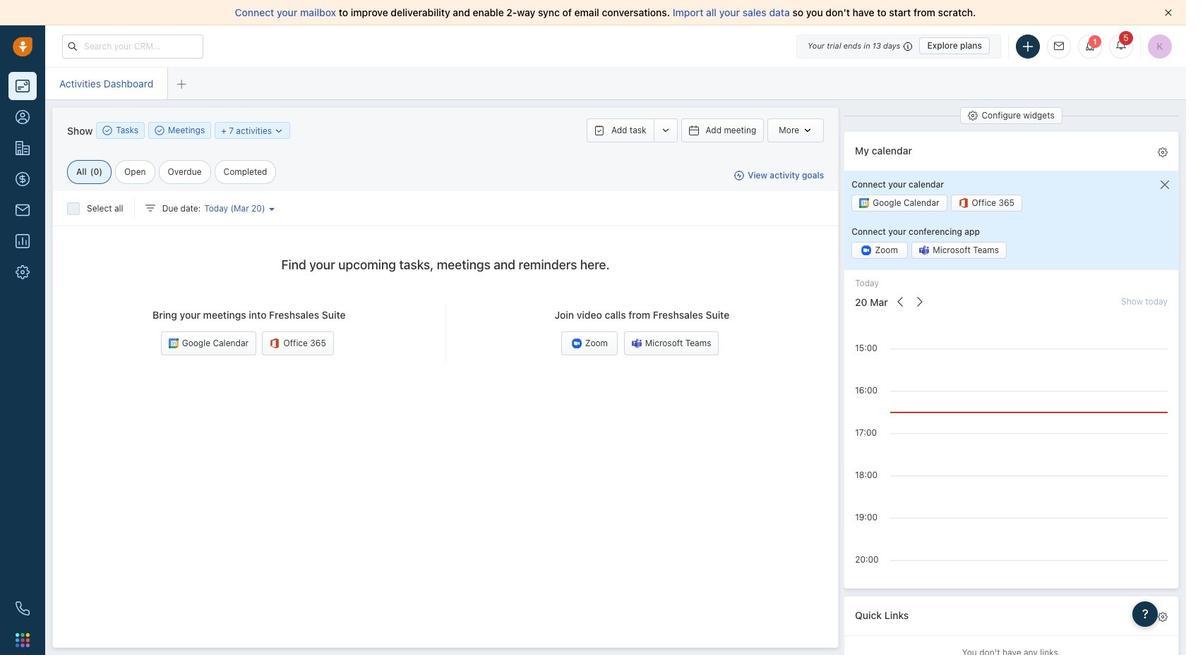Task type: vqa. For each thing, say whether or not it's contained in the screenshot.
Phone Element at left
yes



Task type: describe. For each thing, give the bounding box(es) containing it.
Search your CRM... text field
[[62, 34, 203, 58]]

down image
[[274, 126, 284, 136]]

close image
[[1165, 9, 1172, 16]]

phone image
[[16, 602, 30, 616]]

send email image
[[1054, 42, 1064, 51]]



Task type: locate. For each thing, give the bounding box(es) containing it.
freshworks switcher image
[[16, 634, 30, 648]]

phone element
[[8, 595, 37, 624]]



